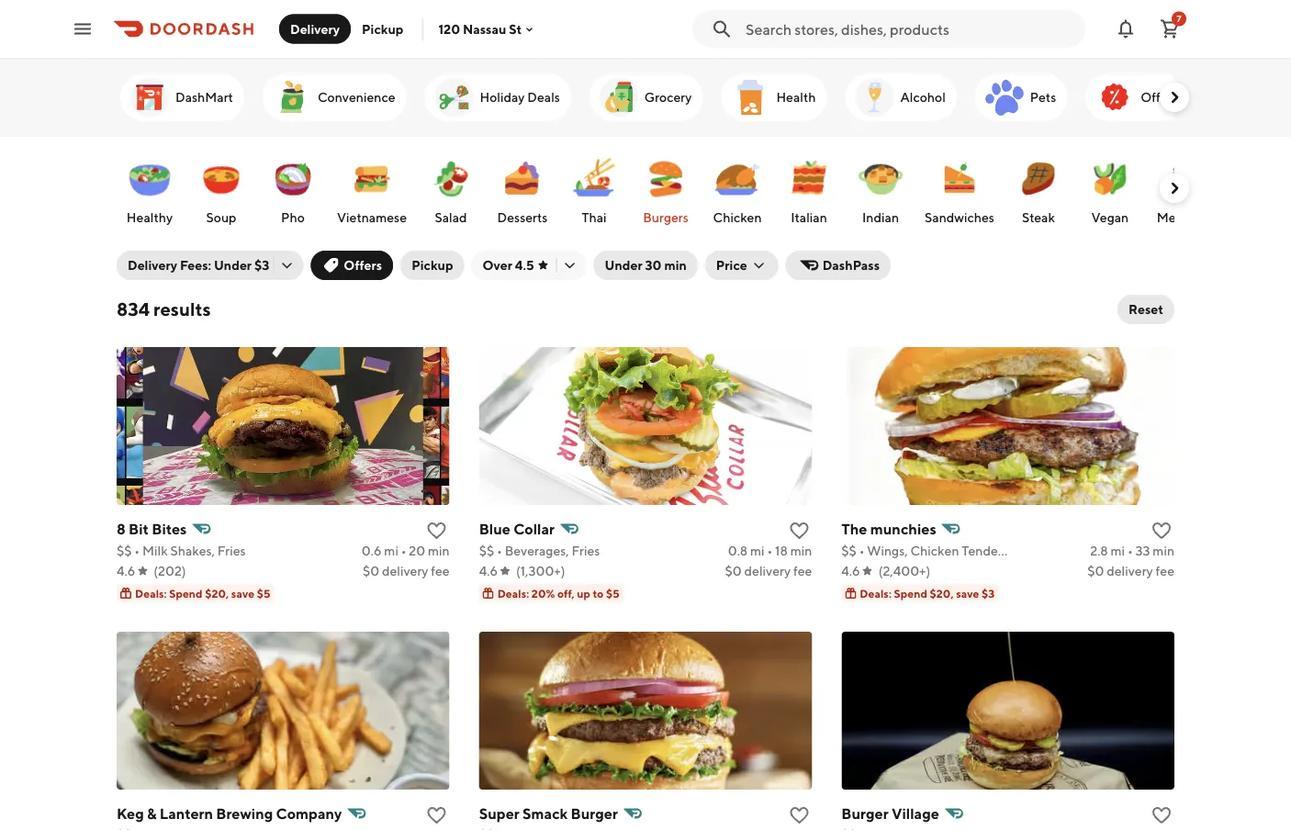 Task type: vqa. For each thing, say whether or not it's contained in the screenshot.


Task type: describe. For each thing, give the bounding box(es) containing it.
vietnamese
[[337, 210, 407, 225]]

bites
[[152, 521, 187, 538]]

price button
[[706, 251, 779, 280]]

super smack burger
[[479, 805, 618, 823]]

super
[[479, 805, 520, 823]]

company
[[276, 805, 342, 823]]

save for 8 bit bites
[[231, 587, 255, 600]]

delivery for the munchies
[[1107, 564, 1154, 579]]

deals
[[528, 90, 560, 105]]

mexican
[[1158, 210, 1207, 225]]

834 results
[[117, 299, 211, 320]]

&
[[147, 805, 157, 823]]

2 fries from the left
[[572, 544, 600, 559]]

wings,
[[868, 544, 908, 559]]

deals: spend $20, save $3
[[860, 587, 995, 600]]

4.6 for blue
[[479, 564, 498, 579]]

mi for blue collar
[[751, 544, 765, 559]]

delivery button
[[279, 14, 351, 44]]

offers image
[[1094, 75, 1138, 119]]

healthy
[[127, 210, 173, 225]]

dashmart
[[176, 90, 233, 105]]

min for blue collar
[[791, 544, 813, 559]]

4.6 for the
[[842, 564, 861, 579]]

1 vertical spatial $3
[[982, 587, 995, 600]]

fee for the munchies
[[1156, 564, 1175, 579]]

keg
[[117, 805, 144, 823]]

fee for blue collar
[[794, 564, 813, 579]]

18
[[776, 544, 788, 559]]

(2,400+)
[[879, 564, 931, 579]]

$$ for 8
[[117, 544, 132, 559]]

nassau
[[463, 21, 507, 37]]

the
[[842, 521, 868, 538]]

click to add this store to your saved list image for the munchies
[[1151, 520, 1173, 542]]

min for the munchies
[[1154, 544, 1175, 559]]

2 $5 from the left
[[606, 587, 620, 600]]

delivery for delivery
[[290, 21, 340, 36]]

7 button
[[1152, 11, 1189, 47]]

brewing
[[216, 805, 273, 823]]

120 nassau st button
[[439, 21, 537, 37]]

milk
[[142, 544, 168, 559]]

save for the munchies
[[957, 587, 980, 600]]

under 30 min
[[605, 258, 687, 273]]

health image
[[729, 75, 773, 119]]

deals: 20% off, up to $5
[[498, 587, 620, 600]]

pets image
[[983, 75, 1027, 119]]

holiday deals image
[[432, 75, 476, 119]]

italian
[[791, 210, 828, 225]]

offers button
[[311, 251, 393, 280]]

$$ for blue
[[479, 544, 495, 559]]

0 vertical spatial chicken
[[714, 210, 762, 225]]

spend for the munchies
[[895, 587, 928, 600]]

33
[[1136, 544, 1151, 559]]

6 • from the left
[[1128, 544, 1134, 559]]

soup
[[206, 210, 237, 225]]

4.5
[[515, 258, 534, 273]]

$​0 delivery fee for 8 bit bites
[[363, 564, 450, 579]]

dashmart link
[[120, 74, 244, 121]]

notification bell image
[[1116, 18, 1138, 40]]

3 • from the left
[[497, 544, 503, 559]]

blue
[[479, 521, 511, 538]]

120
[[439, 21, 460, 37]]

spend for 8 bit bites
[[169, 587, 203, 600]]

offers link
[[1086, 74, 1190, 121]]

results
[[153, 299, 211, 320]]

$20, for 8 bit bites
[[205, 587, 229, 600]]

dashpass
[[823, 258, 880, 273]]

1 next button of carousel image from the top
[[1166, 88, 1184, 107]]

4 • from the left
[[768, 544, 773, 559]]

0.6 mi • 20 min
[[362, 544, 450, 559]]

2 next button of carousel image from the top
[[1166, 179, 1184, 198]]

$$ for the
[[842, 544, 857, 559]]

alcohol link
[[846, 74, 957, 121]]

120 nassau st
[[439, 21, 522, 37]]

health link
[[722, 74, 827, 121]]

2.8 mi • 33 min
[[1091, 544, 1175, 559]]

1 fries from the left
[[218, 544, 246, 559]]

under 30 min button
[[594, 251, 698, 280]]

min inside button
[[665, 258, 687, 273]]

pets link
[[976, 74, 1068, 121]]

holiday deals
[[480, 90, 560, 105]]

salad
[[435, 210, 467, 225]]

4.6 for 8
[[117, 564, 135, 579]]

1 vertical spatial chicken
[[911, 544, 960, 559]]

grocery image
[[597, 75, 641, 119]]

$$ • wings, chicken tenders
[[842, 544, 1009, 559]]

reset button
[[1118, 295, 1175, 324]]

delivery for 8 bit bites
[[382, 564, 429, 579]]

holiday
[[480, 90, 525, 105]]

8 bit bites
[[117, 521, 187, 538]]

pickup for the top pickup button
[[362, 21, 404, 36]]

0 vertical spatial pickup button
[[351, 14, 415, 44]]

1 • from the left
[[134, 544, 140, 559]]

$​0 for 8 bit bites
[[363, 564, 380, 579]]

$​0 for the munchies
[[1088, 564, 1105, 579]]

under inside button
[[605, 258, 643, 273]]

indian
[[863, 210, 900, 225]]

over 4.5 button
[[472, 251, 587, 280]]



Task type: locate. For each thing, give the bounding box(es) containing it.
2 horizontal spatial delivery
[[1107, 564, 1154, 579]]

click to add this store to your saved list image for burger village
[[1151, 805, 1173, 827]]

alcohol
[[901, 90, 946, 105]]

1 4.6 from the left
[[117, 564, 135, 579]]

min right the 18
[[791, 544, 813, 559]]

0 horizontal spatial fee
[[431, 564, 450, 579]]

delivery for delivery fees: under $3
[[128, 258, 177, 273]]

1 horizontal spatial under
[[605, 258, 643, 273]]

$20, for the munchies
[[930, 587, 954, 600]]

beverages,
[[505, 544, 569, 559]]

1 $​0 delivery fee from the left
[[363, 564, 450, 579]]

Store search: begin typing to search for stores available on DoorDash text field
[[746, 19, 1075, 39]]

2 horizontal spatial $​0 delivery fee
[[1088, 564, 1175, 579]]

delivery for blue collar
[[745, 564, 791, 579]]

spend down (202)
[[169, 587, 203, 600]]

deals:
[[135, 587, 167, 600], [498, 587, 530, 600], [860, 587, 892, 600]]

save down 'tenders'
[[957, 587, 980, 600]]

$​0 delivery fee for blue collar
[[726, 564, 813, 579]]

pickup for bottommost pickup button
[[412, 258, 453, 273]]

0 vertical spatial offers
[[1141, 90, 1179, 105]]

2.8
[[1091, 544, 1109, 559]]

2 under from the left
[[605, 258, 643, 273]]

0 vertical spatial next button of carousel image
[[1166, 88, 1184, 107]]

$$ down 8
[[117, 544, 132, 559]]

4.6 down the blue
[[479, 564, 498, 579]]

burger village link
[[842, 801, 1175, 831]]

spend
[[169, 587, 203, 600], [895, 587, 928, 600]]

under left 30
[[605, 258, 643, 273]]

3 mi from the left
[[1111, 544, 1126, 559]]

tenders
[[962, 544, 1009, 559]]

click to add this store to your saved list image
[[426, 805, 448, 827]]

village
[[892, 805, 940, 823]]

2 $​0 delivery fee from the left
[[726, 564, 813, 579]]

price
[[717, 258, 748, 273]]

1 horizontal spatial $5
[[606, 587, 620, 600]]

min right 30
[[665, 258, 687, 273]]

pickup left 120
[[362, 21, 404, 36]]

0 vertical spatial delivery
[[290, 21, 340, 36]]

2 deals: from the left
[[498, 587, 530, 600]]

0 horizontal spatial 4.6
[[117, 564, 135, 579]]

0 horizontal spatial offers
[[344, 258, 382, 273]]

0 horizontal spatial pickup
[[362, 21, 404, 36]]

0 horizontal spatial delivery
[[382, 564, 429, 579]]

2 fee from the left
[[794, 564, 813, 579]]

delivery down 0.6 mi • 20 min on the bottom
[[382, 564, 429, 579]]

1 horizontal spatial burger
[[842, 805, 889, 823]]

1 vertical spatial pickup
[[412, 258, 453, 273]]

1 vertical spatial next button of carousel image
[[1166, 179, 1184, 198]]

1 horizontal spatial fries
[[572, 544, 600, 559]]

0.8 mi • 18 min
[[728, 544, 813, 559]]

$$ • beverages, fries
[[479, 544, 600, 559]]

1 delivery from the left
[[382, 564, 429, 579]]

super smack burger link
[[479, 801, 813, 831]]

1 $5 from the left
[[257, 587, 271, 600]]

1 horizontal spatial mi
[[751, 544, 765, 559]]

3 deals: from the left
[[860, 587, 892, 600]]

pickup down salad
[[412, 258, 453, 273]]

1 burger from the left
[[571, 805, 618, 823]]

next button of carousel image up mexican
[[1166, 179, 1184, 198]]

834
[[117, 299, 150, 320]]

bit
[[129, 521, 149, 538]]

• left the 18
[[768, 544, 773, 559]]

mi right 0.6
[[384, 544, 399, 559]]

1 spend from the left
[[169, 587, 203, 600]]

pickup
[[362, 21, 404, 36], [412, 258, 453, 273]]

• left the 20
[[401, 544, 407, 559]]

0 horizontal spatial mi
[[384, 544, 399, 559]]

0 horizontal spatial deals:
[[135, 587, 167, 600]]

deals: down (2,400+)
[[860, 587, 892, 600]]

next button of carousel image
[[1166, 88, 1184, 107], [1166, 179, 1184, 198]]

1 horizontal spatial save
[[957, 587, 980, 600]]

$$ down the blue
[[479, 544, 495, 559]]

$​0
[[363, 564, 380, 579], [726, 564, 742, 579], [1088, 564, 1105, 579]]

• left milk
[[134, 544, 140, 559]]

$20, down (2,400+)
[[930, 587, 954, 600]]

grocery
[[645, 90, 692, 105]]

3 $​0 delivery fee from the left
[[1088, 564, 1175, 579]]

under right fees:
[[214, 258, 252, 273]]

burger village
[[842, 805, 940, 823]]

to
[[593, 587, 604, 600]]

1 horizontal spatial $3
[[982, 587, 995, 600]]

0 vertical spatial $3
[[254, 258, 270, 273]]

save
[[231, 587, 255, 600], [957, 587, 980, 600]]

$​0 for blue collar
[[726, 564, 742, 579]]

5 • from the left
[[860, 544, 865, 559]]

1 $20, from the left
[[205, 587, 229, 600]]

click to add this store to your saved list image for super smack burger
[[789, 805, 811, 827]]

mi for 8 bit bites
[[384, 544, 399, 559]]

convenience link
[[263, 74, 407, 121]]

delivery down 2.8 mi • 33 min
[[1107, 564, 1154, 579]]

0 horizontal spatial chicken
[[714, 210, 762, 225]]

dashpass button
[[786, 251, 891, 280]]

1 horizontal spatial delivery
[[290, 21, 340, 36]]

2 $$ from the left
[[479, 544, 495, 559]]

fees:
[[180, 258, 211, 273]]

2 4.6 from the left
[[479, 564, 498, 579]]

$$ down the
[[842, 544, 857, 559]]

desserts
[[498, 210, 548, 225]]

next button of carousel image right offers icon
[[1166, 88, 1184, 107]]

2 horizontal spatial mi
[[1111, 544, 1126, 559]]

keg & lantern brewing company link
[[117, 801, 450, 831]]

1 save from the left
[[231, 587, 255, 600]]

fee down 0.6 mi • 20 min on the bottom
[[431, 564, 450, 579]]

• down the
[[860, 544, 865, 559]]

reset
[[1129, 302, 1164, 317]]

min right the 20
[[428, 544, 450, 559]]

min for 8 bit bites
[[428, 544, 450, 559]]

deals: for collar
[[498, 587, 530, 600]]

alcohol image
[[853, 75, 897, 119]]

delivery left fees:
[[128, 258, 177, 273]]

health
[[777, 90, 816, 105]]

spend down (2,400+)
[[895, 587, 928, 600]]

delivery up convenience link
[[290, 21, 340, 36]]

1 mi from the left
[[384, 544, 399, 559]]

$​0 delivery fee for the munchies
[[1088, 564, 1175, 579]]

delivery
[[290, 21, 340, 36], [128, 258, 177, 273]]

chicken up price
[[714, 210, 762, 225]]

delivery
[[382, 564, 429, 579], [745, 564, 791, 579], [1107, 564, 1154, 579]]

pho
[[281, 210, 305, 225]]

min
[[665, 258, 687, 273], [428, 544, 450, 559], [791, 544, 813, 559], [1154, 544, 1175, 559]]

20%
[[532, 587, 555, 600]]

the munchies
[[842, 521, 937, 538]]

2 save from the left
[[957, 587, 980, 600]]

2 $​0 from the left
[[726, 564, 742, 579]]

over
[[483, 258, 513, 273]]

deals: left 20%
[[498, 587, 530, 600]]

2 horizontal spatial $​0
[[1088, 564, 1105, 579]]

blue collar
[[479, 521, 555, 538]]

1 horizontal spatial 4.6
[[479, 564, 498, 579]]

2 spend from the left
[[895, 587, 928, 600]]

1 horizontal spatial spend
[[895, 587, 928, 600]]

fries right the shakes,
[[218, 544, 246, 559]]

2 mi from the left
[[751, 544, 765, 559]]

4 items, open order cart image
[[1160, 18, 1182, 40]]

0.6
[[362, 544, 382, 559]]

1 $$ from the left
[[117, 544, 132, 559]]

chicken up (2,400+)
[[911, 544, 960, 559]]

burgers
[[643, 210, 689, 225]]

0 horizontal spatial $$
[[117, 544, 132, 559]]

$3
[[254, 258, 270, 273], [982, 587, 995, 600]]

• left 33
[[1128, 544, 1134, 559]]

(202)
[[154, 564, 186, 579]]

0 horizontal spatial spend
[[169, 587, 203, 600]]

0 horizontal spatial $​0
[[363, 564, 380, 579]]

dashmart image
[[128, 75, 172, 119]]

(1,300+)
[[516, 564, 566, 579]]

delivery inside button
[[290, 21, 340, 36]]

1 horizontal spatial offers
[[1141, 90, 1179, 105]]

mi for the munchies
[[1111, 544, 1126, 559]]

0 vertical spatial pickup
[[362, 21, 404, 36]]

collar
[[514, 521, 555, 538]]

thai
[[582, 210, 607, 225]]

delivery down 0.8 mi • 18 min
[[745, 564, 791, 579]]

click to add this store to your saved list image
[[426, 520, 448, 542], [789, 520, 811, 542], [1151, 520, 1173, 542], [789, 805, 811, 827], [1151, 805, 1173, 827]]

3 4.6 from the left
[[842, 564, 861, 579]]

1 horizontal spatial pickup
[[412, 258, 453, 273]]

20
[[409, 544, 426, 559]]

1 fee from the left
[[431, 564, 450, 579]]

1 horizontal spatial delivery
[[745, 564, 791, 579]]

0 horizontal spatial under
[[214, 258, 252, 273]]

1 horizontal spatial $​0
[[726, 564, 742, 579]]

offers down vietnamese on the left top
[[344, 258, 382, 273]]

pickup button left 120
[[351, 14, 415, 44]]

4.6
[[117, 564, 135, 579], [479, 564, 498, 579], [842, 564, 861, 579]]

burger left village
[[842, 805, 889, 823]]

pickup button down salad
[[401, 251, 465, 280]]

$3 down 'tenders'
[[982, 587, 995, 600]]

offers inside button
[[344, 258, 382, 273]]

0.8
[[728, 544, 748, 559]]

3 $​0 from the left
[[1088, 564, 1105, 579]]

1 horizontal spatial chicken
[[911, 544, 960, 559]]

$​0 down 2.8
[[1088, 564, 1105, 579]]

2 burger from the left
[[842, 805, 889, 823]]

0 horizontal spatial $3
[[254, 258, 270, 273]]

1 under from the left
[[214, 258, 252, 273]]

1 horizontal spatial $​0 delivery fee
[[726, 564, 813, 579]]

1 vertical spatial offers
[[344, 258, 382, 273]]

$​0 delivery fee down 2.8 mi • 33 min
[[1088, 564, 1175, 579]]

delivery fees: under $3
[[128, 258, 270, 273]]

over 4.5
[[483, 258, 534, 273]]

1 horizontal spatial deals:
[[498, 587, 530, 600]]

2 • from the left
[[401, 544, 407, 559]]

min right 33
[[1154, 544, 1175, 559]]

3 fee from the left
[[1156, 564, 1175, 579]]

save down $$ • milk shakes, fries
[[231, 587, 255, 600]]

convenience
[[318, 90, 396, 105]]

2 $20, from the left
[[930, 587, 954, 600]]

mi
[[384, 544, 399, 559], [751, 544, 765, 559], [1111, 544, 1126, 559]]

4.6 down 8
[[117, 564, 135, 579]]

burger
[[571, 805, 618, 823], [842, 805, 889, 823]]

2 delivery from the left
[[745, 564, 791, 579]]

0 horizontal spatial fries
[[218, 544, 246, 559]]

steak
[[1023, 210, 1056, 225]]

$$
[[117, 544, 132, 559], [479, 544, 495, 559], [842, 544, 857, 559]]

deals: down (202)
[[135, 587, 167, 600]]

30
[[646, 258, 662, 273]]

1 horizontal spatial fee
[[794, 564, 813, 579]]

munchies
[[871, 521, 937, 538]]

8
[[117, 521, 126, 538]]

0 horizontal spatial save
[[231, 587, 255, 600]]

pets
[[1031, 90, 1057, 105]]

0 horizontal spatial $​0 delivery fee
[[363, 564, 450, 579]]

0 horizontal spatial burger
[[571, 805, 618, 823]]

fries up up
[[572, 544, 600, 559]]

$​0 delivery fee
[[363, 564, 450, 579], [726, 564, 813, 579], [1088, 564, 1175, 579]]

click to add this store to your saved list image for blue collar
[[789, 520, 811, 542]]

2 horizontal spatial $$
[[842, 544, 857, 559]]

fee down 2.8 mi • 33 min
[[1156, 564, 1175, 579]]

$20, down the shakes,
[[205, 587, 229, 600]]

0 horizontal spatial delivery
[[128, 258, 177, 273]]

2 horizontal spatial 4.6
[[842, 564, 861, 579]]

under
[[214, 258, 252, 273], [605, 258, 643, 273]]

1 deals: from the left
[[135, 587, 167, 600]]

• down the blue
[[497, 544, 503, 559]]

burger right smack
[[571, 805, 618, 823]]

mi right 2.8
[[1111, 544, 1126, 559]]

1 horizontal spatial $20,
[[930, 587, 954, 600]]

grocery link
[[590, 74, 703, 121]]

$3 right fees:
[[254, 258, 270, 273]]

deals: for bit
[[135, 587, 167, 600]]

keg & lantern brewing company
[[117, 805, 342, 823]]

shakes,
[[170, 544, 215, 559]]

click to add this store to your saved list image for 8 bit bites
[[426, 520, 448, 542]]

holiday deals link
[[425, 74, 571, 121]]

0 horizontal spatial $20,
[[205, 587, 229, 600]]

3 delivery from the left
[[1107, 564, 1154, 579]]

deals: spend $20, save $5
[[135, 587, 271, 600]]

smack
[[523, 805, 568, 823]]

chicken
[[714, 210, 762, 225], [911, 544, 960, 559]]

deals: for munchies
[[860, 587, 892, 600]]

fries
[[218, 544, 246, 559], [572, 544, 600, 559]]

sandwiches
[[925, 210, 995, 225]]

$$ • milk shakes, fries
[[117, 544, 246, 559]]

1 horizontal spatial $$
[[479, 544, 495, 559]]

2 horizontal spatial fee
[[1156, 564, 1175, 579]]

$​0 down 0.8
[[726, 564, 742, 579]]

1 vertical spatial pickup button
[[401, 251, 465, 280]]

4.6 down the
[[842, 564, 861, 579]]

1 $​0 from the left
[[363, 564, 380, 579]]

7
[[1177, 13, 1182, 24]]

2 horizontal spatial deals:
[[860, 587, 892, 600]]

mi right 0.8
[[751, 544, 765, 559]]

•
[[134, 544, 140, 559], [401, 544, 407, 559], [497, 544, 503, 559], [768, 544, 773, 559], [860, 544, 865, 559], [1128, 544, 1134, 559]]

st
[[509, 21, 522, 37]]

$​0 delivery fee down 0.6 mi • 20 min on the bottom
[[363, 564, 450, 579]]

fee down 0.8 mi • 18 min
[[794, 564, 813, 579]]

$​0 down 0.6
[[363, 564, 380, 579]]

lantern
[[160, 805, 213, 823]]

offers right offers icon
[[1141, 90, 1179, 105]]

fee for 8 bit bites
[[431, 564, 450, 579]]

3 $$ from the left
[[842, 544, 857, 559]]

convenience image
[[270, 75, 314, 119]]

open menu image
[[72, 18, 94, 40]]

up
[[577, 587, 591, 600]]

$​0 delivery fee down 0.8 mi • 18 min
[[726, 564, 813, 579]]

1 vertical spatial delivery
[[128, 258, 177, 273]]

0 horizontal spatial $5
[[257, 587, 271, 600]]



